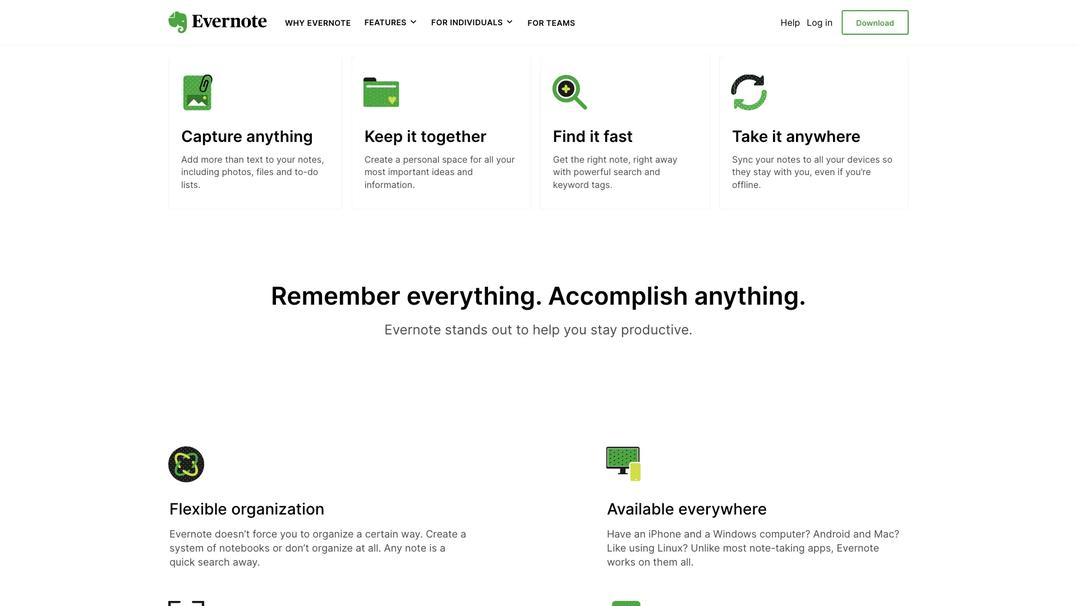 Task type: locate. For each thing, give the bounding box(es) containing it.
evernote
[[307, 18, 351, 28], [385, 321, 441, 338], [170, 528, 212, 540], [837, 542, 880, 554]]

a
[[396, 154, 401, 165], [357, 528, 362, 540], [461, 528, 467, 540], [705, 528, 711, 540], [440, 542, 446, 554]]

ideas
[[432, 166, 455, 177]]

force
[[253, 528, 277, 540]]

and left "mac?"
[[854, 528, 872, 540]]

create up is
[[426, 528, 458, 540]]

apps,
[[808, 542, 834, 554]]

your
[[277, 154, 296, 165], [496, 154, 515, 165], [756, 154, 775, 165], [827, 154, 845, 165]]

your inside create a personal space for all your most important ideas and information.
[[496, 154, 515, 165]]

to up don't
[[300, 528, 310, 540]]

stay inside sync your notes to all your devices so they stay with you, even if you're offline.
[[754, 166, 772, 177]]

and inside get the right note, right away with powerful search and keyword tags.
[[645, 166, 661, 177]]

you're
[[846, 166, 872, 177]]

search down the of
[[198, 556, 230, 568]]

0 horizontal spatial for
[[432, 18, 448, 27]]

help
[[781, 17, 801, 28]]

fast
[[604, 127, 633, 146]]

the
[[571, 154, 585, 165]]

stay up offline.
[[754, 166, 772, 177]]

magnifying glass icon image
[[552, 74, 588, 110]]

1 vertical spatial you
[[280, 528, 298, 540]]

sync icon image
[[731, 74, 767, 110]]

all. right the at
[[368, 542, 381, 554]]

1 your from the left
[[277, 154, 296, 165]]

0 vertical spatial most
[[365, 166, 386, 177]]

evernote inside evernote doesn't force you to organize a certain way. create a system of notebooks or don't organize at all. any note is a quick search away.
[[170, 528, 212, 540]]

0 horizontal spatial stay
[[591, 321, 618, 338]]

get the right note, right away with powerful search and keyword tags.
[[553, 154, 678, 190]]

notes,
[[298, 154, 324, 165]]

it left fast
[[590, 127, 600, 146]]

0 vertical spatial search
[[614, 166, 642, 177]]

certain
[[365, 528, 399, 540]]

add more than text to your notes, including photos, files and to-do lists.
[[181, 154, 324, 190]]

your right sync
[[756, 154, 775, 165]]

it for together
[[407, 127, 417, 146]]

2 horizontal spatial it
[[773, 127, 783, 146]]

1 vertical spatial stay
[[591, 321, 618, 338]]

1 horizontal spatial stay
[[754, 166, 772, 177]]

to up you,
[[804, 154, 812, 165]]

lists.
[[181, 179, 201, 190]]

stay
[[754, 166, 772, 177], [591, 321, 618, 338]]

1 horizontal spatial it
[[590, 127, 600, 146]]

1 horizontal spatial with
[[774, 166, 792, 177]]

evernote down android
[[837, 542, 880, 554]]

organize left the at
[[312, 542, 353, 554]]

for left teams
[[528, 18, 545, 28]]

note,
[[610, 154, 631, 165]]

log in link
[[807, 17, 833, 28]]

even
[[815, 166, 836, 177]]

everywhere
[[679, 500, 768, 519]]

all. inside evernote doesn't force you to organize a certain way. create a system of notebooks or don't organize at all. any note is a quick search away.
[[368, 542, 381, 554]]

1 all from the left
[[485, 154, 494, 165]]

all right for
[[485, 154, 494, 165]]

1 horizontal spatial most
[[723, 542, 747, 554]]

so
[[883, 154, 893, 165]]

1 it from the left
[[407, 127, 417, 146]]

your right for
[[496, 154, 515, 165]]

it up notes
[[773, 127, 783, 146]]

why evernote
[[285, 18, 351, 28]]

1 horizontal spatial search
[[614, 166, 642, 177]]

your up if
[[827, 154, 845, 165]]

take
[[733, 127, 769, 146]]

to-
[[295, 166, 308, 177]]

like
[[607, 542, 627, 554]]

doesn't
[[215, 528, 250, 540]]

3 it from the left
[[773, 127, 783, 146]]

log
[[807, 17, 823, 28]]

most inside create a personal space for all your most important ideas and information.
[[365, 166, 386, 177]]

a right the way.
[[461, 528, 467, 540]]

capture anything
[[181, 127, 313, 146]]

1 vertical spatial search
[[198, 556, 230, 568]]

web clipper image
[[168, 601, 204, 606]]

all
[[485, 154, 494, 165], [815, 154, 824, 165]]

a up important
[[396, 154, 401, 165]]

keep it together
[[365, 127, 487, 146]]

2 with from the left
[[774, 166, 792, 177]]

1 horizontal spatial for
[[528, 18, 545, 28]]

with down get
[[553, 166, 572, 177]]

1 horizontal spatial right
[[634, 154, 653, 165]]

stay down accomplish
[[591, 321, 618, 338]]

flexible
[[170, 500, 227, 519]]

0 vertical spatial create
[[365, 154, 393, 165]]

taking
[[776, 542, 805, 554]]

than
[[225, 154, 244, 165]]

help link
[[781, 17, 801, 28]]

create a personal space for all your most important ideas and information.
[[365, 154, 515, 190]]

create
[[365, 154, 393, 165], [426, 528, 458, 540]]

2 your from the left
[[496, 154, 515, 165]]

all up even
[[815, 154, 824, 165]]

for left individuals
[[432, 18, 448, 27]]

you
[[564, 321, 587, 338], [280, 528, 298, 540]]

1 vertical spatial most
[[723, 542, 747, 554]]

evernote up system
[[170, 528, 212, 540]]

linux?
[[658, 542, 688, 554]]

1 vertical spatial all.
[[681, 556, 694, 568]]

1 vertical spatial organize
[[312, 542, 353, 554]]

organize left certain
[[313, 528, 354, 540]]

create down keep
[[365, 154, 393, 165]]

right
[[588, 154, 607, 165], [634, 154, 653, 165]]

individuals
[[450, 18, 503, 27]]

remember
[[271, 281, 401, 311]]

0 horizontal spatial you
[[280, 528, 298, 540]]

search inside evernote doesn't force you to organize a certain way. create a system of notebooks or don't organize at all. any note is a quick search away.
[[198, 556, 230, 568]]

and down space
[[457, 166, 473, 177]]

search icon image
[[606, 601, 642, 606]]

0 vertical spatial stay
[[754, 166, 772, 177]]

to inside add more than text to your notes, including photos, files and to-do lists.
[[266, 154, 274, 165]]

offline.
[[733, 179, 762, 190]]

to up files
[[266, 154, 274, 165]]

organization
[[231, 500, 325, 519]]

to
[[266, 154, 274, 165], [804, 154, 812, 165], [516, 321, 529, 338], [300, 528, 310, 540]]

mac?
[[875, 528, 900, 540]]

to right out
[[516, 321, 529, 338]]

0 horizontal spatial with
[[553, 166, 572, 177]]

most up information.
[[365, 166, 386, 177]]

for inside button
[[432, 18, 448, 27]]

for individuals button
[[432, 17, 515, 28]]

1 vertical spatial create
[[426, 528, 458, 540]]

it up personal
[[407, 127, 417, 146]]

you right 'help'
[[564, 321, 587, 338]]

windows
[[714, 528, 757, 540]]

0 vertical spatial all.
[[368, 542, 381, 554]]

all inside create a personal space for all your most important ideas and information.
[[485, 154, 494, 165]]

remember everything. accomplish anything.
[[271, 281, 807, 311]]

you inside evernote doesn't force you to organize a certain way. create a system of notebooks or don't organize at all. any note is a quick search away.
[[280, 528, 298, 540]]

search down note,
[[614, 166, 642, 177]]

create inside evernote doesn't force you to organize a certain way. create a system of notebooks or don't organize at all. any note is a quick search away.
[[426, 528, 458, 540]]

1 with from the left
[[553, 166, 572, 177]]

0 horizontal spatial all.
[[368, 542, 381, 554]]

0 horizontal spatial right
[[588, 154, 607, 165]]

a up unlike
[[705, 528, 711, 540]]

it for fast
[[590, 127, 600, 146]]

organize
[[313, 528, 354, 540], [312, 542, 353, 554]]

more
[[201, 154, 223, 165]]

0 vertical spatial you
[[564, 321, 587, 338]]

get
[[553, 154, 569, 165]]

with
[[553, 166, 572, 177], [774, 166, 792, 177]]

most down "windows"
[[723, 542, 747, 554]]

2 all from the left
[[815, 154, 824, 165]]

with down notes
[[774, 166, 792, 177]]

your up to-
[[277, 154, 296, 165]]

and left to-
[[276, 166, 292, 177]]

download
[[857, 18, 895, 28]]

including
[[181, 166, 220, 177]]

on
[[639, 556, 651, 568]]

0 horizontal spatial all
[[485, 154, 494, 165]]

2 it from the left
[[590, 127, 600, 146]]

to inside evernote doesn't force you to organize a certain way. create a system of notebooks or don't organize at all. any note is a quick search away.
[[300, 528, 310, 540]]

0 horizontal spatial search
[[198, 556, 230, 568]]

all. down linux?
[[681, 556, 694, 568]]

evernote right 'why'
[[307, 18, 351, 28]]

search
[[614, 166, 642, 177], [198, 556, 230, 568]]

search inside get the right note, right away with powerful search and keyword tags.
[[614, 166, 642, 177]]

available
[[607, 500, 675, 519]]

0 horizontal spatial it
[[407, 127, 417, 146]]

0 horizontal spatial create
[[365, 154, 393, 165]]

1 horizontal spatial all.
[[681, 556, 694, 568]]

right right note,
[[634, 154, 653, 165]]

a inside create a personal space for all your most important ideas and information.
[[396, 154, 401, 165]]

1 horizontal spatial all
[[815, 154, 824, 165]]

you up don't
[[280, 528, 298, 540]]

1 horizontal spatial you
[[564, 321, 587, 338]]

for
[[432, 18, 448, 27], [528, 18, 545, 28]]

it
[[407, 127, 417, 146], [590, 127, 600, 146], [773, 127, 783, 146]]

0 horizontal spatial most
[[365, 166, 386, 177]]

and down away
[[645, 166, 661, 177]]

folder icon image
[[364, 74, 400, 110]]

for individuals
[[432, 18, 503, 27]]

stands
[[445, 321, 488, 338]]

at
[[356, 542, 365, 554]]

right up powerful in the right top of the page
[[588, 154, 607, 165]]

and inside add more than text to your notes, including photos, files and to-do lists.
[[276, 166, 292, 177]]

1 horizontal spatial create
[[426, 528, 458, 540]]



Task type: vqa. For each thing, say whether or not it's contained in the screenshot.
Self
no



Task type: describe. For each thing, give the bounding box(es) containing it.
for for for teams
[[528, 18, 545, 28]]

unlike
[[691, 542, 721, 554]]

have an iphone and a windows computer? android and mac? like using linux? unlike most note-taking apps, evernote works on them all.
[[607, 528, 900, 568]]

evernote logo image
[[168, 11, 267, 34]]

they
[[733, 166, 751, 177]]

sync your notes to all your devices so they stay with you, even if you're offline.
[[733, 154, 893, 190]]

add
[[181, 154, 199, 165]]

iphone
[[649, 528, 682, 540]]

4 your from the left
[[827, 154, 845, 165]]

any
[[384, 542, 402, 554]]

a up the at
[[357, 528, 362, 540]]

anything
[[246, 127, 313, 146]]

capture image icon image
[[180, 74, 216, 110]]

together
[[421, 127, 487, 146]]

features
[[365, 18, 407, 27]]

create inside create a personal space for all your most important ideas and information.
[[365, 154, 393, 165]]

3 your from the left
[[756, 154, 775, 165]]

with inside sync your notes to all your devices so they stay with you, even if you're offline.
[[774, 166, 792, 177]]

information.
[[365, 179, 415, 190]]

all. inside have an iphone and a windows computer? android and mac? like using linux? unlike most note-taking apps, evernote works on them all.
[[681, 556, 694, 568]]

is
[[430, 542, 437, 554]]

for teams
[[528, 18, 576, 28]]

all inside sync your notes to all your devices so they stay with you, even if you're offline.
[[815, 154, 824, 165]]

your inside add more than text to your notes, including photos, files and to-do lists.
[[277, 154, 296, 165]]

keep
[[365, 127, 403, 146]]

everything.
[[407, 281, 542, 311]]

teams
[[547, 18, 576, 28]]

you,
[[795, 166, 813, 177]]

capture
[[181, 127, 243, 146]]

for for for individuals
[[432, 18, 448, 27]]

text
[[247, 154, 263, 165]]

using
[[629, 542, 655, 554]]

evernote doesn't force you to organize a certain way. create a system of notebooks or don't organize at all. any note is a quick search away.
[[170, 528, 467, 568]]

a right is
[[440, 542, 446, 554]]

productive.
[[622, 321, 693, 338]]

android
[[814, 528, 851, 540]]

for teams link
[[528, 17, 576, 28]]

way.
[[401, 528, 423, 540]]

why evernote link
[[285, 17, 351, 28]]

devices
[[848, 154, 881, 165]]

flexible organization
[[170, 500, 325, 519]]

mobile and desktop icon image
[[606, 447, 642, 483]]

find it fast
[[553, 127, 633, 146]]

log in
[[807, 17, 833, 28]]

do
[[308, 166, 319, 177]]

of
[[207, 542, 217, 554]]

an
[[635, 528, 646, 540]]

anywhere
[[787, 127, 861, 146]]

photos,
[[222, 166, 254, 177]]

notes
[[777, 154, 801, 165]]

available everywhere
[[607, 500, 768, 519]]

take it anywhere
[[733, 127, 861, 146]]

find
[[553, 127, 586, 146]]

most inside have an iphone and a windows computer? android and mac? like using linux? unlike most note-taking apps, evernote works on them all.
[[723, 542, 747, 554]]

in
[[826, 17, 833, 28]]

0 vertical spatial organize
[[313, 528, 354, 540]]

download link
[[842, 10, 909, 35]]

out
[[492, 321, 513, 338]]

a inside have an iphone and a windows computer? android and mac? like using linux? unlike most note-taking apps, evernote works on them all.
[[705, 528, 711, 540]]

note
[[405, 542, 427, 554]]

it for anywhere
[[773, 127, 783, 146]]

anything.
[[695, 281, 807, 311]]

help
[[533, 321, 560, 338]]

flexible icon image
[[168, 447, 204, 483]]

if
[[838, 166, 844, 177]]

and up unlike
[[684, 528, 702, 540]]

computer?
[[760, 528, 811, 540]]

system
[[170, 542, 204, 554]]

don't
[[285, 542, 309, 554]]

or
[[273, 542, 283, 554]]

to inside sync your notes to all your devices so they stay with you, even if you're offline.
[[804, 154, 812, 165]]

sync
[[733, 154, 754, 165]]

2 right from the left
[[634, 154, 653, 165]]

personal
[[403, 154, 440, 165]]

1 right from the left
[[588, 154, 607, 165]]

features button
[[365, 17, 418, 28]]

away.
[[233, 556, 260, 568]]

them
[[654, 556, 678, 568]]

and inside create a personal space for all your most important ideas and information.
[[457, 166, 473, 177]]

files
[[256, 166, 274, 177]]

quick
[[170, 556, 195, 568]]

notebooks
[[219, 542, 270, 554]]

for
[[470, 154, 482, 165]]

away
[[656, 154, 678, 165]]

important
[[388, 166, 430, 177]]

evernote inside 'link'
[[307, 18, 351, 28]]

evernote inside have an iphone and a windows computer? android and mac? like using linux? unlike most note-taking apps, evernote works on them all.
[[837, 542, 880, 554]]

with inside get the right note, right away with powerful search and keyword tags.
[[553, 166, 572, 177]]

keyword
[[553, 179, 589, 190]]

evernote stands out to help you stay productive.
[[385, 321, 693, 338]]

evernote left stands
[[385, 321, 441, 338]]

accomplish
[[548, 281, 689, 311]]

why
[[285, 18, 305, 28]]



